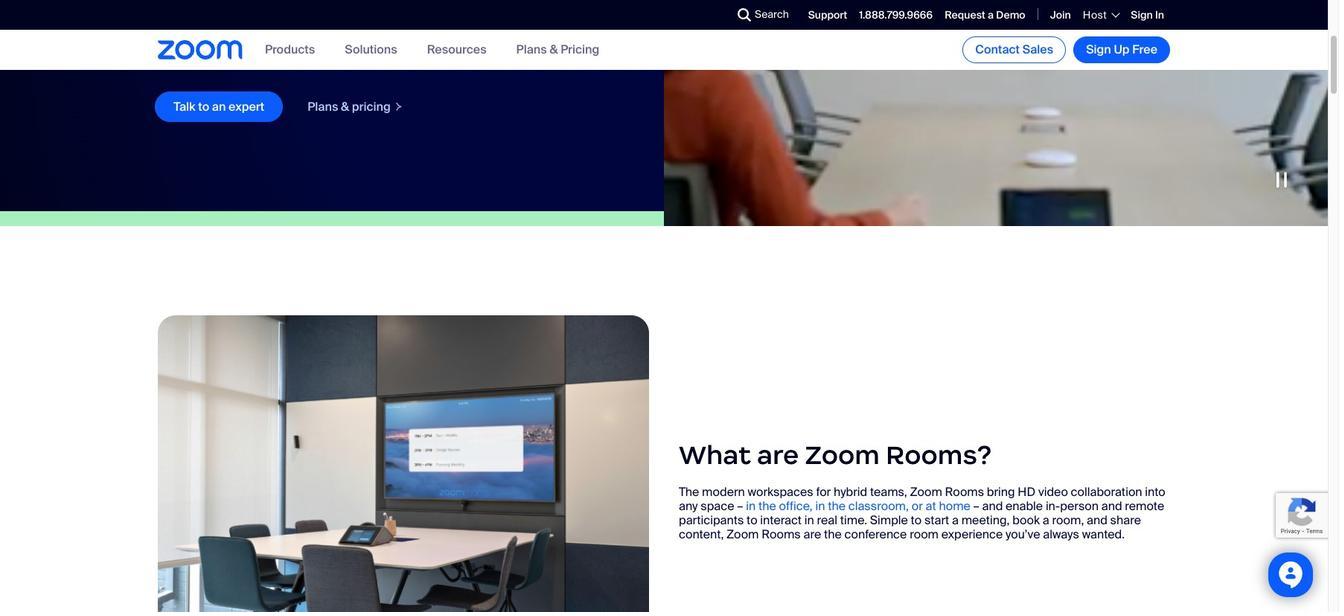 Task type: vqa. For each thing, say whether or not it's contained in the screenshot.
Rooms within – and enable in-person and remote participants to interact in real time. Simple to start a meeting, book a room, and share content, Zoom Rooms are the conference room experience you've always wanted.
yes



Task type: locate. For each thing, give the bounding box(es) containing it.
to inside the "conference rooms that make it easy to run or join video meetings with a tap of a button"
[[355, 32, 366, 48]]

are up workspaces
[[757, 440, 799, 472]]

0 vertical spatial zoom
[[805, 440, 880, 472]]

0 horizontal spatial plans
[[308, 99, 338, 114]]

plans for plans & pricing
[[308, 99, 338, 114]]

plans left pricing
[[308, 99, 338, 114]]

sign in link
[[1131, 8, 1164, 21]]

make
[[285, 32, 315, 48]]

book
[[1012, 513, 1040, 529]]

free
[[1132, 42, 1157, 57]]

host button
[[1083, 8, 1119, 22]]

& inside plans & pricing link
[[341, 99, 349, 114]]

1 vertical spatial are
[[803, 527, 821, 543]]

1 vertical spatial zoom
[[910, 485, 942, 500]]

1 horizontal spatial sign
[[1131, 8, 1153, 21]]

video right join
[[426, 32, 456, 48]]

1 horizontal spatial –
[[973, 499, 979, 515]]

0 vertical spatial plans
[[516, 42, 547, 58]]

2 horizontal spatial zoom
[[910, 485, 942, 500]]

workspaces
[[748, 485, 813, 500]]

sign in
[[1131, 8, 1164, 21]]

video inside the "conference rooms that make it easy to run or join video meetings with a tap of a button"
[[426, 32, 456, 48]]

– inside the modern workspaces for hybrid teams, zoom rooms bring hd video collaboration into any space –
[[737, 499, 743, 515]]

to
[[355, 32, 366, 48], [198, 99, 209, 114], [747, 513, 757, 529], [911, 513, 922, 529]]

None search field
[[683, 3, 741, 27]]

1 vertical spatial &
[[341, 99, 349, 114]]

sign left the in
[[1131, 8, 1153, 21]]

contact sales
[[975, 42, 1053, 57]]

to left "run"
[[355, 32, 366, 48]]

the modern workspaces for hybrid teams, zoom rooms bring hd video collaboration into any space –
[[679, 485, 1166, 515]]

to left interact
[[747, 513, 757, 529]]

home
[[939, 499, 970, 515]]

zoom down space
[[727, 527, 759, 543]]

0 horizontal spatial are
[[757, 440, 799, 472]]

the
[[758, 499, 776, 515], [828, 499, 846, 515], [824, 527, 842, 543]]

in left real
[[804, 513, 814, 529]]

teams,
[[870, 485, 907, 500]]

in
[[746, 499, 756, 515], [815, 499, 825, 515], [804, 513, 814, 529]]

support link
[[808, 8, 847, 21]]

zoom inside the modern workspaces for hybrid teams, zoom rooms bring hd video collaboration into any space –
[[910, 485, 942, 500]]

join
[[1050, 8, 1071, 21]]

pricing
[[352, 99, 391, 114]]

zoom
[[805, 440, 880, 472], [910, 485, 942, 500], [727, 527, 759, 543]]

0 horizontal spatial rooms
[[762, 527, 801, 543]]

into
[[1145, 485, 1166, 500]]

real
[[817, 513, 837, 529]]

plans & pricing
[[308, 99, 391, 114]]

conference
[[155, 32, 219, 48]]

talk to an expert
[[173, 99, 264, 114]]

rooms up meeting,
[[945, 485, 984, 500]]

or left at
[[912, 499, 923, 515]]

0 horizontal spatial –
[[737, 499, 743, 515]]

request
[[945, 8, 985, 21]]

plans & pricing link
[[516, 42, 599, 58]]

& left pricing
[[341, 99, 349, 114]]

0 horizontal spatial in
[[746, 499, 756, 515]]

video inside the modern workspaces for hybrid teams, zoom rooms bring hd video collaboration into any space –
[[1038, 485, 1068, 500]]

join
[[404, 32, 423, 48]]

0 horizontal spatial zoom
[[727, 527, 759, 543]]

1 horizontal spatial &
[[550, 42, 558, 58]]

for
[[816, 485, 831, 500]]

1 horizontal spatial plans
[[516, 42, 547, 58]]

sign for sign in
[[1131, 8, 1153, 21]]

rooms
[[222, 32, 257, 48]]

or right "run"
[[389, 32, 401, 48]]

1 vertical spatial sign
[[1086, 42, 1111, 57]]

pricing
[[561, 42, 599, 58]]

up
[[1114, 42, 1130, 57]]

1 – from the left
[[737, 499, 743, 515]]

1 horizontal spatial video
[[1038, 485, 1068, 500]]

0 vertical spatial are
[[757, 440, 799, 472]]

– right space
[[737, 499, 743, 515]]

zoom inside – and enable in-person and remote participants to interact in real time. simple to start a meeting, book a room, and share content, zoom rooms are the conference room experience you've always wanted.
[[727, 527, 759, 543]]

sign left up
[[1086, 42, 1111, 57]]

1 horizontal spatial are
[[803, 527, 821, 543]]

support
[[808, 8, 847, 21]]

rooms down office,
[[762, 527, 801, 543]]

plans
[[516, 42, 547, 58], [308, 99, 338, 114]]

zoom up start
[[910, 485, 942, 500]]

solutions button
[[345, 42, 397, 58]]

1 horizontal spatial rooms
[[945, 485, 984, 500]]

a left the tap at top
[[538, 32, 545, 48]]

the
[[679, 485, 699, 500]]

conference rooms that make it easy to run or join video meetings with a tap of a button
[[155, 32, 588, 62]]

simple
[[870, 513, 908, 529]]

a
[[988, 8, 994, 21], [538, 32, 545, 48], [582, 32, 588, 48], [952, 513, 959, 529], [1043, 513, 1049, 529]]

& for pricing
[[550, 42, 558, 58]]

0 horizontal spatial &
[[341, 99, 349, 114]]

in right modern
[[746, 499, 756, 515]]

0 horizontal spatial video
[[426, 32, 456, 48]]

in right office,
[[815, 499, 825, 515]]

participants
[[679, 513, 744, 529]]

1 horizontal spatial or
[[912, 499, 923, 515]]

1 vertical spatial rooms
[[762, 527, 801, 543]]

tap
[[547, 32, 565, 48]]

0 vertical spatial rooms
[[945, 485, 984, 500]]

0 horizontal spatial sign
[[1086, 42, 1111, 57]]

space
[[701, 499, 734, 515]]

0 horizontal spatial or
[[389, 32, 401, 48]]

2 vertical spatial zoom
[[727, 527, 759, 543]]

0 vertical spatial video
[[426, 32, 456, 48]]

2 – from the left
[[973, 499, 979, 515]]

what
[[679, 440, 751, 472]]

1 vertical spatial video
[[1038, 485, 1068, 500]]

contact sales link
[[963, 36, 1066, 63]]

and left share
[[1087, 513, 1107, 529]]

0 vertical spatial sign
[[1131, 8, 1153, 21]]

zoom logo image
[[158, 40, 243, 59]]

sign
[[1131, 8, 1153, 21], [1086, 42, 1111, 57]]

–
[[737, 499, 743, 515], [973, 499, 979, 515]]

& left of
[[550, 42, 558, 58]]

zoom up hybrid
[[805, 440, 880, 472]]

sign up free
[[1086, 42, 1157, 57]]

and
[[982, 499, 1003, 515], [1101, 499, 1122, 515], [1087, 513, 1107, 529]]

bring
[[987, 485, 1015, 500]]

meetings
[[458, 32, 510, 48]]

or
[[389, 32, 401, 48], [912, 499, 923, 515]]

rooms inside – and enable in-person and remote participants to interact in real time. simple to start a meeting, book a room, and share content, zoom rooms are the conference room experience you've always wanted.
[[762, 527, 801, 543]]

search image
[[738, 8, 751, 22]]

to left an
[[198, 99, 209, 114]]

0 vertical spatial &
[[550, 42, 558, 58]]

or inside the "conference rooms that make it easy to run or join video meetings with a tap of a button"
[[389, 32, 401, 48]]

time.
[[840, 513, 867, 529]]

video
[[426, 32, 456, 48], [1038, 485, 1068, 500]]

are down office,
[[803, 527, 821, 543]]

– right home
[[973, 499, 979, 515]]

0 vertical spatial or
[[389, 32, 401, 48]]

video for collaboration
[[1038, 485, 1068, 500]]

rooms
[[945, 485, 984, 500], [762, 527, 801, 543]]

video right hd
[[1038, 485, 1068, 500]]

sign up free link
[[1073, 36, 1170, 63]]

1 horizontal spatial in
[[804, 513, 814, 529]]

at
[[926, 499, 936, 515]]

a right start
[[952, 513, 959, 529]]

1 vertical spatial plans
[[308, 99, 338, 114]]

1.888.799.9666 link
[[859, 8, 933, 21]]

&
[[550, 42, 558, 58], [341, 99, 349, 114]]

button
[[155, 46, 190, 62]]

plans left the tap at top
[[516, 42, 547, 58]]

room
[[910, 527, 939, 543]]

expert
[[229, 99, 264, 114]]



Task type: describe. For each thing, give the bounding box(es) containing it.
meeting,
[[961, 513, 1010, 529]]

video player application
[[664, 0, 1328, 226]]

with
[[513, 32, 535, 48]]

host
[[1083, 8, 1107, 22]]

in
[[1155, 8, 1164, 21]]

resources button
[[427, 42, 487, 58]]

hybrid
[[834, 485, 867, 500]]

request a demo
[[945, 8, 1025, 21]]

talk
[[173, 99, 195, 114]]

remote
[[1125, 499, 1164, 515]]

an
[[212, 99, 226, 114]]

in-
[[1046, 499, 1060, 515]]

a right book
[[1043, 513, 1049, 529]]

rooms inside the modern workspaces for hybrid teams, zoom rooms bring hd video collaboration into any space –
[[945, 485, 984, 500]]

talk to an expert link
[[155, 91, 283, 122]]

sign for sign up free
[[1086, 42, 1111, 57]]

always
[[1043, 527, 1079, 543]]

of
[[568, 32, 579, 48]]

demo
[[996, 8, 1025, 21]]

small conference room image
[[158, 315, 649, 613]]

and left enable in the bottom of the page
[[982, 499, 1003, 515]]

products button
[[265, 42, 315, 58]]

plans for plans & pricing
[[516, 42, 547, 58]]

office,
[[779, 499, 813, 515]]

plans & pricing
[[516, 42, 599, 58]]

solutions
[[345, 42, 397, 58]]

share
[[1110, 513, 1141, 529]]

conference
[[844, 527, 907, 543]]

1 vertical spatial or
[[912, 499, 923, 515]]

classroom,
[[848, 499, 909, 515]]

wanted.
[[1082, 527, 1125, 543]]

a left demo
[[988, 8, 994, 21]]

resources
[[427, 42, 487, 58]]

run
[[369, 32, 387, 48]]

– inside – and enable in-person and remote participants to interact in real time. simple to start a meeting, book a room, and share content, zoom rooms are the conference room experience you've always wanted.
[[973, 499, 979, 515]]

search
[[755, 7, 789, 21]]

products
[[265, 42, 315, 58]]

& for pricing
[[341, 99, 349, 114]]

to left at
[[911, 513, 922, 529]]

experience
[[941, 527, 1003, 543]]

2 horizontal spatial in
[[815, 499, 825, 515]]

video for meetings
[[426, 32, 456, 48]]

search image
[[738, 8, 751, 22]]

– and enable in-person and remote participants to interact in real time. simple to start a meeting, book a room, and share content, zoom rooms are the conference room experience you've always wanted.
[[679, 499, 1164, 543]]

collaboration
[[1071, 485, 1142, 500]]

enable
[[1006, 499, 1043, 515]]

request a demo link
[[945, 8, 1025, 21]]

1.888.799.9666
[[859, 8, 933, 21]]

1 horizontal spatial zoom
[[805, 440, 880, 472]]

easy
[[327, 32, 352, 48]]

start
[[924, 513, 949, 529]]

what are zoom rooms?
[[679, 440, 992, 472]]

the inside – and enable in-person and remote participants to interact in real time. simple to start a meeting, book a room, and share content, zoom rooms are the conference room experience you've always wanted.
[[824, 527, 842, 543]]

room,
[[1052, 513, 1084, 529]]

you've
[[1006, 527, 1040, 543]]

contact
[[975, 42, 1020, 57]]

sales
[[1022, 42, 1053, 57]]

interact
[[760, 513, 802, 529]]

any
[[679, 499, 698, 515]]

join link
[[1050, 8, 1071, 21]]

are inside – and enable in-person and remote participants to interact in real time. simple to start a meeting, book a room, and share content, zoom rooms are the conference room experience you've always wanted.
[[803, 527, 821, 543]]

a right of
[[582, 32, 588, 48]]

in the office, in the classroom, or at home link
[[746, 499, 970, 515]]

content,
[[679, 527, 724, 543]]

plans & pricing link
[[307, 99, 403, 114]]

modern
[[702, 485, 745, 500]]

in the office, in the classroom, or at home
[[746, 499, 970, 515]]

it
[[317, 32, 324, 48]]

hd
[[1018, 485, 1035, 500]]

that
[[260, 32, 282, 48]]

in inside – and enable in-person and remote participants to interact in real time. simple to start a meeting, book a room, and share content, zoom rooms are the conference room experience you've always wanted.
[[804, 513, 814, 529]]

and up wanted.
[[1101, 499, 1122, 515]]

rooms?
[[886, 440, 992, 472]]

person
[[1060, 499, 1099, 515]]



